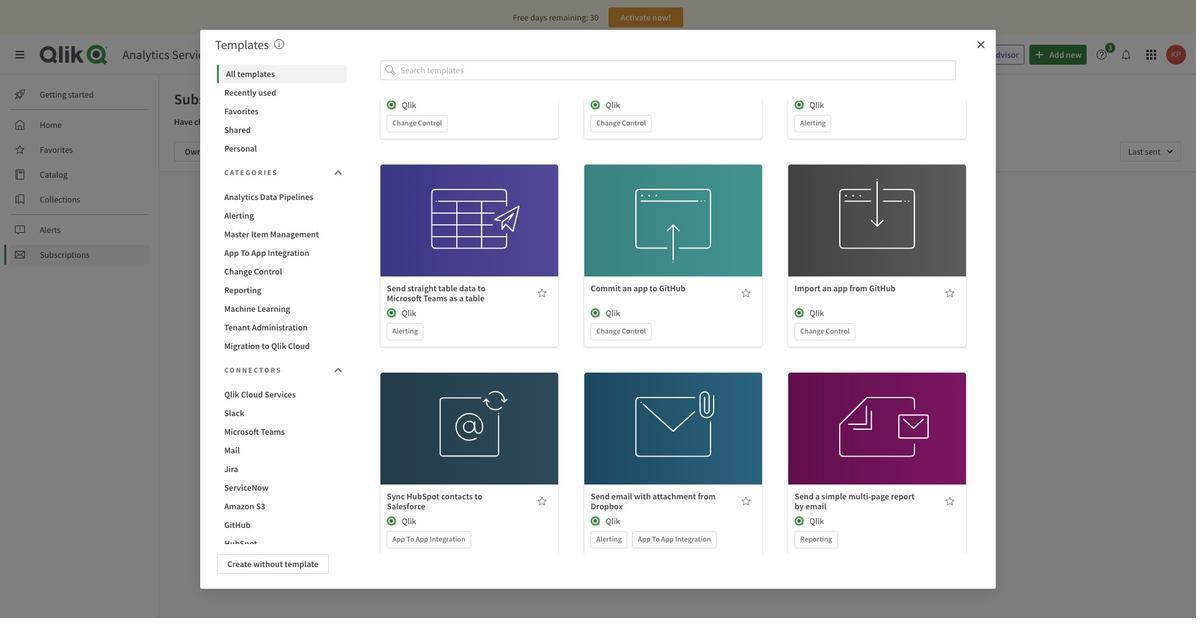 Task type: describe. For each thing, give the bounding box(es) containing it.
qlik down dropbox
[[606, 516, 620, 528]]

page
[[872, 491, 890, 503]]

slack button
[[217, 404, 347, 423]]

0 vertical spatial or
[[219, 116, 226, 128]]

qlik image for import an app from github
[[795, 309, 805, 319]]

tenant administration button
[[217, 318, 347, 337]]

template inside button
[[285, 559, 319, 570]]

change control left multiple
[[393, 118, 442, 128]]

add to favorites image for send email with attachment from dropbox
[[742, 497, 752, 507]]

qlik image for send email with attachment from dropbox
[[591, 517, 601, 527]]

to left your
[[300, 116, 308, 128]]

use template for commit an app to github
[[649, 202, 699, 213]]

activate now!
[[621, 12, 672, 23]]

a inside send straight table data to microsoft teams as a table
[[459, 293, 464, 304]]

activate now! link
[[609, 7, 684, 27]]

change down import
[[801, 327, 825, 336]]

microsoft teams button
[[217, 423, 347, 441]]

qlik cloud services
[[224, 389, 296, 400]]

details button for send email with attachment from dropbox
[[635, 433, 713, 453]]

close image
[[977, 39, 986, 49]]

1 sheets from the left
[[228, 116, 252, 128]]

2 horizontal spatial app to app integration
[[638, 535, 711, 544]]

simple
[[822, 491, 847, 503]]

attachment
[[653, 491, 696, 503]]

use template for send straight table data to microsoft teams as a table
[[445, 202, 494, 213]]

qlik image for send a simple multi-page report by email
[[795, 517, 805, 527]]

ask insight advisor button
[[928, 45, 1025, 65]]

qlik image for sync hubspot contacts to salesforce
[[387, 517, 397, 527]]

basis.
[[663, 291, 684, 302]]

email inside "send a simple multi-page report by email"
[[806, 501, 827, 513]]

analytics data pipelines button
[[217, 188, 347, 206]]

a inside "send a simple multi-page report by email"
[[816, 491, 820, 503]]

master item management button
[[217, 225, 347, 244]]

to left get
[[703, 304, 710, 315]]

0 vertical spatial the
[[758, 291, 770, 302]]

item
[[251, 229, 269, 240]]

2 on from the left
[[747, 291, 756, 302]]

have charts or sheets sent straight to your email inbox. you can also bundle multiple sheets into a quick and easy report.
[[174, 116, 608, 128]]

administration
[[252, 322, 308, 333]]

change control right "easy" on the top left
[[597, 118, 646, 128]]

pipelines
[[279, 191, 314, 202]]

data
[[459, 283, 476, 294]]

1 horizontal spatial table
[[466, 293, 485, 304]]

change left bundle
[[393, 118, 417, 128]]

analytics for analytics services
[[123, 47, 170, 62]]

master
[[224, 229, 250, 240]]

subscriptions inside navigation pane element
[[40, 249, 90, 261]]

template for send email with attachment from dropbox
[[665, 410, 699, 421]]

master item management
[[224, 229, 319, 240]]

also
[[404, 116, 419, 128]]

subscriptions
[[690, 262, 748, 274]]

have
[[650, 262, 670, 274]]

favorites inside favorites link
[[40, 144, 73, 156]]

home
[[40, 119, 62, 131]]

servicenow button
[[217, 479, 347, 497]]

1 horizontal spatial reporting
[[801, 535, 833, 544]]

jira
[[224, 464, 238, 475]]

teams inside "button"
[[261, 426, 285, 438]]

activate
[[621, 12, 651, 23]]

amazon s3
[[224, 501, 265, 512]]

a down subscribe
[[629, 291, 634, 302]]

qlik image for send straight table data to microsoft teams as a table
[[387, 309, 397, 319]]

details for import an app from github
[[865, 229, 891, 240]]

servicenow
[[224, 482, 269, 494]]

close sidebar menu image
[[15, 50, 25, 60]]

as
[[449, 293, 458, 304]]

template for send straight table data to microsoft teams as a table
[[461, 202, 494, 213]]

machine learning button
[[217, 299, 347, 318]]

change down commit
[[597, 327, 621, 336]]

a up regular
[[651, 279, 656, 290]]

1 horizontal spatial to
[[407, 535, 414, 544]]

your
[[310, 116, 326, 128]]

recently
[[224, 87, 257, 98]]

straight inside send straight table data to microsoft teams as a table
[[408, 283, 437, 294]]

receive
[[719, 279, 744, 290]]

'subscribe'
[[705, 291, 745, 302]]

1 horizontal spatial sheet
[[688, 279, 708, 290]]

use for send a simple multi-page report by email
[[853, 410, 867, 421]]

use template button for import an app from github
[[839, 197, 917, 217]]

qlik down "salesforce"
[[402, 516, 416, 528]]

0 horizontal spatial the
[[673, 304, 685, 315]]

analytics for analytics data pipelines
[[224, 191, 258, 202]]

qlik image for commit an app to github
[[591, 309, 601, 319]]

details for send straight table data to microsoft teams as a table
[[457, 229, 483, 240]]

send for send a simple multi-page report by email
[[795, 491, 814, 503]]

it
[[746, 279, 751, 290]]

ask
[[949, 49, 962, 60]]

migration
[[224, 341, 260, 352]]

0 vertical spatial from
[[850, 283, 868, 294]]

free days remaining: 30
[[513, 12, 599, 23]]

yet
[[750, 262, 763, 274]]

inbox.
[[350, 116, 372, 128]]

0 vertical spatial chart
[[657, 279, 676, 290]]

reporting inside "button"
[[224, 285, 262, 296]]

any
[[672, 262, 688, 274]]

amazon
[[224, 501, 254, 512]]

connectors button
[[217, 358, 347, 383]]

create
[[227, 559, 252, 570]]

app inside you do not have any subscriptions yet subscribe to a chart or sheet to receive it by email on a regular basis. click 'subscribe' on the chart or sheet in the app to get started.
[[687, 304, 701, 315]]

details button for commit an app to github
[[635, 225, 713, 245]]

templates are pre-built automations that help you automate common business workflows. get started by selecting one of the pre-built templates or choose the blank canvas to build an automation from scratch. tooltip
[[274, 36, 284, 52]]

to inside sync hubspot contacts to salesforce
[[475, 491, 483, 503]]

control down regular
[[622, 327, 646, 336]]

1 horizontal spatial integration
[[430, 535, 466, 544]]

days
[[531, 12, 548, 23]]

add to favorites image for import an app from github
[[946, 289, 956, 299]]

hubspot button
[[217, 535, 347, 553]]

cloud inside migration to qlik cloud button
[[288, 341, 310, 352]]

details for commit an app to github
[[661, 229, 687, 240]]

all templates button
[[217, 64, 347, 83]]

s3
[[256, 501, 265, 512]]

get
[[712, 304, 724, 315]]

regular
[[635, 291, 661, 302]]

recently used
[[224, 87, 276, 98]]

use for import an app from github
[[853, 202, 867, 213]]

templates are pre-built automations that help you automate common business workflows. get started by selecting one of the pre-built templates or choose the blank canvas to build an automation from scratch. image
[[274, 39, 284, 49]]

change control down regular
[[597, 327, 646, 336]]

started
[[68, 89, 94, 100]]

app to app integration inside button
[[224, 247, 309, 258]]

sync
[[387, 491, 405, 503]]

data
[[260, 191, 277, 202]]

qlik image up the have charts or sheets sent straight to your email inbox. you can also bundle multiple sheets into a quick and easy report.
[[387, 100, 397, 110]]

add to favorites image for sync hubspot contacts to salesforce
[[538, 497, 548, 507]]

to inside button
[[262, 341, 270, 352]]

salesforce
[[387, 501, 426, 513]]

last sent image
[[1121, 142, 1182, 162]]

do
[[620, 262, 631, 274]]

qlik down send straight table data to microsoft teams as a table
[[402, 308, 416, 319]]

0 vertical spatial straight
[[271, 116, 299, 128]]

details for sync hubspot contacts to salesforce
[[457, 437, 483, 449]]

qlik up report.
[[606, 100, 620, 111]]

qlik down import
[[810, 308, 825, 319]]

personal
[[224, 143, 257, 154]]

use template button for send straight table data to microsoft teams as a table
[[431, 197, 509, 217]]

change inside button
[[224, 266, 252, 277]]

favorites button
[[217, 102, 347, 120]]

control down "import an app from github"
[[826, 327, 850, 336]]

filters region
[[159, 132, 1197, 172]]

alerting button
[[217, 206, 347, 225]]

qlik down administration
[[271, 341, 286, 352]]

started.
[[725, 304, 753, 315]]

you inside you do not have any subscriptions yet subscribe to a chart or sheet to receive it by email on a regular basis. click 'subscribe' on the chart or sheet in the app to get started.
[[603, 262, 618, 274]]

into
[[505, 116, 520, 128]]

to down subscriptions
[[709, 279, 717, 290]]

0 vertical spatial services
[[172, 47, 215, 62]]

analytics services
[[123, 47, 215, 62]]

0 horizontal spatial table
[[439, 283, 458, 294]]

alerting inside button
[[224, 210, 254, 221]]

ask insight advisor
[[949, 49, 1020, 60]]

qlik cloud services button
[[217, 385, 347, 404]]

reporting button
[[217, 281, 347, 299]]

personal button
[[217, 139, 347, 158]]

getting started
[[40, 89, 94, 100]]

bundle
[[420, 116, 446, 128]]

use template button for send a simple multi-page report by email
[[839, 406, 917, 426]]

send straight table data to microsoft teams as a table
[[387, 283, 486, 304]]

qlik image up report.
[[591, 100, 601, 110]]

use template button for send email with attachment from dropbox
[[635, 406, 713, 426]]

use for send email with attachment from dropbox
[[649, 410, 663, 421]]

shared
[[224, 124, 251, 135]]

can
[[389, 116, 402, 128]]

multi-
[[849, 491, 872, 503]]

with
[[634, 491, 651, 503]]

github for import an app from github
[[870, 283, 896, 294]]

app for to
[[634, 283, 648, 294]]



Task type: locate. For each thing, give the bounding box(es) containing it.
straight
[[271, 116, 299, 128], [408, 283, 437, 294]]

qlik image
[[387, 100, 397, 110], [387, 517, 397, 527], [795, 517, 805, 527]]

on
[[618, 291, 627, 302], [747, 291, 756, 302]]

qlik image down import
[[795, 309, 805, 319]]

0 horizontal spatial favorites
[[40, 144, 73, 156]]

getting started link
[[10, 85, 149, 104]]

an for import
[[823, 283, 832, 294]]

send left 'with'
[[591, 491, 610, 503]]

1 vertical spatial sheet
[[643, 304, 663, 315]]

app down the click
[[687, 304, 701, 315]]

sheets left into
[[480, 116, 504, 128]]

1 vertical spatial analytics
[[224, 191, 258, 202]]

mail button
[[217, 441, 347, 460]]

app right import
[[834, 283, 848, 294]]

2 sheets from the left
[[480, 116, 504, 128]]

qlik
[[402, 100, 416, 111], [606, 100, 620, 111], [810, 100, 825, 111], [402, 308, 416, 319], [606, 308, 620, 319], [810, 308, 825, 319], [271, 341, 286, 352], [224, 389, 239, 400], [402, 516, 416, 528], [606, 516, 620, 528], [810, 516, 825, 528]]

teams left as
[[424, 293, 448, 304]]

0 horizontal spatial add to favorites image
[[742, 289, 752, 299]]

qlik down "search" text box
[[810, 100, 825, 111]]

send for send email with attachment from dropbox
[[591, 491, 610, 503]]

1 horizontal spatial add to favorites image
[[946, 289, 956, 299]]

email right your
[[328, 116, 348, 128]]

microsoft teams
[[224, 426, 285, 438]]

control inside button
[[254, 266, 282, 277]]

send left as
[[387, 283, 406, 294]]

you left do
[[603, 262, 618, 274]]

1 vertical spatial or
[[678, 279, 686, 290]]

services
[[172, 47, 215, 62], [265, 389, 296, 400]]

connectors
[[224, 365, 282, 375]]

0 horizontal spatial or
[[219, 116, 226, 128]]

favorites link
[[10, 140, 149, 160]]

to down tenant administration
[[262, 341, 270, 352]]

you do not have any subscriptions yet subscribe to a chart or sheet to receive it by email on a regular basis. click 'subscribe' on the chart or sheet in the app to get started.
[[596, 262, 770, 315]]

control up 'reporting' "button"
[[254, 266, 282, 277]]

qlik down the 'simple'
[[810, 516, 825, 528]]

microsoft inside send straight table data to microsoft teams as a table
[[387, 293, 422, 304]]

in
[[665, 304, 672, 315]]

navigation pane element
[[0, 80, 159, 270]]

2 an from the left
[[823, 283, 832, 294]]

email inside you do not have any subscriptions yet subscribe to a chart or sheet to receive it by email on a regular basis. click 'subscribe' on the chart or sheet in the app to get started.
[[596, 291, 616, 302]]

github for commit an app to github
[[659, 283, 686, 294]]

1 horizontal spatial teams
[[424, 293, 448, 304]]

0 horizontal spatial subscriptions
[[40, 249, 90, 261]]

0 vertical spatial you
[[374, 116, 387, 128]]

by inside you do not have any subscriptions yet subscribe to a chart or sheet to receive it by email on a regular basis. click 'subscribe' on the chart or sheet in the app to get started.
[[753, 279, 762, 290]]

to down the "master"
[[241, 247, 250, 258]]

control left multiple
[[418, 118, 442, 128]]

1 horizontal spatial on
[[747, 291, 756, 302]]

chart up basis.
[[657, 279, 676, 290]]

qlik image down send straight table data to microsoft teams as a table
[[387, 309, 397, 319]]

1 horizontal spatial app
[[687, 304, 701, 315]]

analytics services element
[[123, 47, 215, 62]]

0 horizontal spatial you
[[374, 116, 387, 128]]

0 horizontal spatial integration
[[268, 247, 309, 258]]

2 vertical spatial or
[[634, 304, 641, 315]]

change control
[[393, 118, 442, 128], [597, 118, 646, 128], [224, 266, 282, 277], [597, 327, 646, 336], [801, 327, 850, 336]]

add to favorites image for send a simple multi-page report by email
[[946, 497, 956, 507]]

1 vertical spatial services
[[265, 389, 296, 400]]

app down not
[[634, 283, 648, 294]]

integration down sync hubspot contacts to salesforce at the left of page
[[430, 535, 466, 544]]

to inside button
[[241, 247, 250, 258]]

1 horizontal spatial favorites
[[224, 105, 259, 117]]

1 vertical spatial by
[[795, 501, 804, 513]]

send for send straight table data to microsoft teams as a table
[[387, 283, 406, 294]]

favorites inside favorites button
[[224, 105, 259, 117]]

from inside send email with attachment from dropbox
[[698, 491, 716, 503]]

integration
[[268, 247, 309, 258], [430, 535, 466, 544], [676, 535, 711, 544]]

0 vertical spatial sheet
[[688, 279, 708, 290]]

0 vertical spatial by
[[753, 279, 762, 290]]

use for sync hubspot contacts to salesforce
[[445, 410, 459, 421]]

microsoft left as
[[387, 293, 422, 304]]

1 horizontal spatial analytics
[[224, 191, 258, 202]]

subscriptions down alerts
[[40, 249, 90, 261]]

template for sync hubspot contacts to salesforce
[[461, 410, 494, 421]]

cloud inside qlik cloud services button
[[241, 389, 263, 400]]

analytics inside button
[[224, 191, 258, 202]]

sync hubspot contacts to salesforce
[[387, 491, 483, 513]]

details button for sync hubspot contacts to salesforce
[[431, 433, 509, 453]]

getting
[[40, 89, 66, 100]]

2 add to favorites image from the left
[[946, 289, 956, 299]]

app to app integration down attachment
[[638, 535, 711, 544]]

app for from
[[834, 283, 848, 294]]

0 horizontal spatial services
[[172, 47, 215, 62]]

1 vertical spatial the
[[673, 304, 685, 315]]

sheets left sent
[[228, 116, 252, 128]]

0 vertical spatial subscriptions
[[174, 90, 262, 109]]

0 horizontal spatial to
[[241, 247, 250, 258]]

table right as
[[466, 293, 485, 304]]

microsoft
[[387, 293, 422, 304], [224, 426, 259, 438]]

0 horizontal spatial on
[[618, 291, 627, 302]]

now!
[[653, 12, 672, 23]]

services left templates
[[172, 47, 215, 62]]

alerts
[[40, 225, 61, 236]]

hubspot right sync
[[407, 491, 440, 503]]

control right report.
[[622, 118, 646, 128]]

a right into
[[522, 116, 526, 128]]

1 horizontal spatial services
[[265, 389, 296, 400]]

categories button
[[217, 160, 347, 185]]

1 vertical spatial reporting
[[801, 535, 833, 544]]

app
[[634, 283, 648, 294], [834, 283, 848, 294], [687, 304, 701, 315]]

Search templates text field
[[401, 60, 957, 80]]

1 horizontal spatial an
[[823, 283, 832, 294]]

1 horizontal spatial chart
[[657, 279, 676, 290]]

and
[[549, 116, 563, 128]]

change down the "master"
[[224, 266, 252, 277]]

have
[[174, 116, 193, 128]]

or right "charts"
[[219, 116, 226, 128]]

0 horizontal spatial teams
[[261, 426, 285, 438]]

use for send straight table data to microsoft teams as a table
[[445, 202, 459, 213]]

0 vertical spatial favorites
[[224, 105, 259, 117]]

to left basis.
[[650, 283, 658, 294]]

advisor
[[991, 49, 1020, 60]]

jira button
[[217, 460, 347, 479]]

30
[[590, 12, 599, 23]]

an down do
[[623, 283, 632, 294]]

insight
[[964, 49, 990, 60]]

1 horizontal spatial github
[[659, 283, 686, 294]]

cloud down connectors
[[241, 389, 263, 400]]

a left the 'simple'
[[816, 491, 820, 503]]

dropbox
[[591, 501, 623, 513]]

use template for send email with attachment from dropbox
[[649, 410, 699, 421]]

1 vertical spatial cloud
[[241, 389, 263, 400]]

used
[[258, 87, 276, 98]]

app to app integration down sync hubspot contacts to salesforce at the left of page
[[393, 535, 466, 544]]

straight right sent
[[271, 116, 299, 128]]

table left data
[[439, 283, 458, 294]]

or down regular
[[634, 304, 641, 315]]

send left the 'simple'
[[795, 491, 814, 503]]

you
[[374, 116, 387, 128], [603, 262, 618, 274]]

1 horizontal spatial by
[[795, 501, 804, 513]]

app to app integration down the master item management at the top
[[224, 247, 309, 258]]

0 vertical spatial cloud
[[288, 341, 310, 352]]

a right as
[[459, 293, 464, 304]]

add to favorites image
[[538, 289, 548, 299], [538, 497, 548, 507], [742, 497, 752, 507], [946, 497, 956, 507]]

to down send email with attachment from dropbox
[[652, 535, 660, 544]]

Search text field
[[723, 45, 921, 65]]

create without template button
[[217, 555, 329, 574]]

template for send a simple multi-page report by email
[[869, 410, 903, 421]]

from right import
[[850, 283, 868, 294]]

0 horizontal spatial github
[[224, 520, 251, 531]]

template for commit an app to github
[[665, 202, 699, 213]]

1 vertical spatial teams
[[261, 426, 285, 438]]

1 horizontal spatial microsoft
[[387, 293, 422, 304]]

0 horizontal spatial app
[[634, 283, 648, 294]]

from right attachment
[[698, 491, 716, 503]]

1 vertical spatial chart
[[613, 304, 632, 315]]

microsoft inside microsoft teams "button"
[[224, 426, 259, 438]]

an
[[623, 283, 632, 294], [823, 283, 832, 294]]

qlik image down "search" text box
[[795, 100, 805, 110]]

amazon s3 button
[[217, 497, 347, 516]]

1 horizontal spatial the
[[758, 291, 770, 302]]

use template button for sync hubspot contacts to salesforce
[[431, 406, 509, 426]]

0 horizontal spatial sheet
[[643, 304, 663, 315]]

to up regular
[[642, 279, 649, 290]]

favorites down recently
[[224, 105, 259, 117]]

sent
[[253, 116, 269, 128]]

1 horizontal spatial sheets
[[480, 116, 504, 128]]

commit
[[591, 283, 621, 294]]

templates
[[215, 36, 269, 52]]

details for send email with attachment from dropbox
[[661, 437, 687, 449]]

to inside send straight table data to microsoft teams as a table
[[478, 283, 486, 294]]

1 vertical spatial favorites
[[40, 144, 73, 156]]

change control inside button
[[224, 266, 282, 277]]

2 horizontal spatial or
[[678, 279, 686, 290]]

0 vertical spatial microsoft
[[387, 293, 422, 304]]

chart down subscribe
[[613, 304, 632, 315]]

use template for send a simple multi-page report by email
[[853, 410, 903, 421]]

qlik image
[[591, 100, 601, 110], [795, 100, 805, 110], [387, 309, 397, 319], [591, 309, 601, 319], [795, 309, 805, 319], [591, 517, 601, 527]]

send email with attachment from dropbox
[[591, 491, 716, 513]]

email inside send email with attachment from dropbox
[[612, 491, 633, 503]]

1 horizontal spatial or
[[634, 304, 641, 315]]

2 horizontal spatial github
[[870, 283, 896, 294]]

catalog link
[[10, 165, 149, 185]]

2 horizontal spatial app
[[834, 283, 848, 294]]

change right "easy" on the top left
[[597, 118, 621, 128]]

0 vertical spatial teams
[[424, 293, 448, 304]]

2 horizontal spatial send
[[795, 491, 814, 503]]

an for commit
[[623, 283, 632, 294]]

the
[[758, 291, 770, 302], [673, 304, 685, 315]]

1 an from the left
[[623, 283, 632, 294]]

qlik up the slack
[[224, 389, 239, 400]]

on down subscribe
[[618, 291, 627, 302]]

collections
[[40, 194, 80, 205]]

1 horizontal spatial app to app integration
[[393, 535, 466, 544]]

github inside button
[[224, 520, 251, 531]]

table
[[439, 283, 458, 294], [466, 293, 485, 304]]

1 horizontal spatial send
[[591, 491, 610, 503]]

analytics data pipelines
[[224, 191, 314, 202]]

cloud down tenant administration button
[[288, 341, 310, 352]]

contacts
[[441, 491, 473, 503]]

github button
[[217, 516, 347, 535]]

1 horizontal spatial subscriptions
[[174, 90, 262, 109]]

email left 'with'
[[612, 491, 633, 503]]

recently used button
[[217, 83, 347, 102]]

add to favorites image
[[742, 289, 752, 299], [946, 289, 956, 299]]

1 vertical spatial microsoft
[[224, 426, 259, 438]]

0 horizontal spatial reporting
[[224, 285, 262, 296]]

1 horizontal spatial straight
[[408, 283, 437, 294]]

qlik down commit
[[606, 308, 620, 319]]

on down it
[[747, 291, 756, 302]]

0 horizontal spatial app to app integration
[[224, 247, 309, 258]]

add to favorites image for commit an app to github
[[742, 289, 752, 299]]

add to favorites image for send straight table data to microsoft teams as a table
[[538, 289, 548, 299]]

template for import an app from github
[[869, 202, 903, 213]]

click
[[685, 291, 703, 302]]

sheet up the click
[[688, 279, 708, 290]]

teams inside send straight table data to microsoft teams as a table
[[424, 293, 448, 304]]

hubspot inside sync hubspot contacts to salesforce
[[407, 491, 440, 503]]

send
[[387, 283, 406, 294], [591, 491, 610, 503], [795, 491, 814, 503]]

use template for import an app from github
[[853, 202, 903, 213]]

qlik image down dropbox
[[591, 517, 601, 527]]

report
[[891, 491, 915, 503]]

details
[[457, 229, 483, 240], [661, 229, 687, 240], [865, 229, 891, 240], [457, 437, 483, 449], [661, 437, 687, 449], [865, 437, 891, 449]]

1 vertical spatial subscriptions
[[40, 249, 90, 261]]

0 horizontal spatial analytics
[[123, 47, 170, 62]]

teams up mail button
[[261, 426, 285, 438]]

the down yet
[[758, 291, 770, 302]]

0 vertical spatial analytics
[[123, 47, 170, 62]]

0 horizontal spatial send
[[387, 283, 406, 294]]

report.
[[583, 116, 608, 128]]

or
[[219, 116, 226, 128], [678, 279, 686, 290], [634, 304, 641, 315]]

to right contacts
[[475, 491, 483, 503]]

email left multi-
[[806, 501, 827, 513]]

0 horizontal spatial an
[[623, 283, 632, 294]]

change control down import
[[801, 327, 850, 336]]

send a simple multi-page report by email
[[795, 491, 915, 513]]

0 vertical spatial hubspot
[[407, 491, 440, 503]]

collections link
[[10, 190, 149, 210]]

hubspot inside button
[[224, 538, 257, 550]]

by left the 'simple'
[[795, 501, 804, 513]]

0 horizontal spatial cloud
[[241, 389, 263, 400]]

send inside send straight table data to microsoft teams as a table
[[387, 283, 406, 294]]

without
[[253, 559, 283, 570]]

the right in
[[673, 304, 685, 315]]

details for send a simple multi-page report by email
[[865, 437, 891, 449]]

favorites up catalog
[[40, 144, 73, 156]]

use template for sync hubspot contacts to salesforce
[[445, 410, 494, 421]]

to down "salesforce"
[[407, 535, 414, 544]]

0 vertical spatial reporting
[[224, 285, 262, 296]]

shared button
[[217, 120, 347, 139]]

1 vertical spatial straight
[[408, 283, 437, 294]]

2 horizontal spatial to
[[652, 535, 660, 544]]

1 horizontal spatial you
[[603, 262, 618, 274]]

migration to qlik cloud button
[[217, 337, 347, 355]]

qlik up also
[[402, 100, 416, 111]]

integration down the management
[[268, 247, 309, 258]]

0 horizontal spatial by
[[753, 279, 762, 290]]

mail
[[224, 445, 240, 456]]

0 horizontal spatial hubspot
[[224, 538, 257, 550]]

slack
[[224, 408, 245, 419]]

0 horizontal spatial from
[[698, 491, 716, 503]]

0 horizontal spatial chart
[[613, 304, 632, 315]]

multiple
[[448, 116, 478, 128]]

details button for import an app from github
[[839, 225, 917, 245]]

0 horizontal spatial microsoft
[[224, 426, 259, 438]]

an right import
[[823, 283, 832, 294]]

by inside "send a simple multi-page report by email"
[[795, 501, 804, 513]]

1 add to favorites image from the left
[[742, 289, 752, 299]]

integration inside button
[[268, 247, 309, 258]]

catalog
[[40, 169, 68, 180]]

email down subscribe
[[596, 291, 616, 302]]

tenant administration
[[224, 322, 308, 333]]

straight left as
[[408, 283, 437, 294]]

0 horizontal spatial sheets
[[228, 116, 252, 128]]

send inside "send a simple multi-page report by email"
[[795, 491, 814, 503]]

use template button for commit an app to github
[[635, 197, 713, 217]]

subscribe
[[604, 279, 640, 290]]

reporting down the 'simple'
[[801, 535, 833, 544]]

send inside send email with attachment from dropbox
[[591, 491, 610, 503]]

integration down attachment
[[676, 535, 711, 544]]

free
[[513, 12, 529, 23]]

github
[[659, 283, 686, 294], [870, 283, 896, 294], [224, 520, 251, 531]]

services inside button
[[265, 389, 296, 400]]

2 horizontal spatial integration
[[676, 535, 711, 544]]

email
[[328, 116, 348, 128], [596, 291, 616, 302], [612, 491, 633, 503], [806, 501, 827, 513]]

tenant
[[224, 322, 250, 333]]

details button for send straight table data to microsoft teams as a table
[[431, 225, 509, 245]]

1 vertical spatial from
[[698, 491, 716, 503]]

quick
[[528, 116, 548, 128]]

or up basis.
[[678, 279, 686, 290]]

1 horizontal spatial cloud
[[288, 341, 310, 352]]

1 horizontal spatial hubspot
[[407, 491, 440, 503]]

1 horizontal spatial from
[[850, 283, 868, 294]]

hubspot up create
[[224, 538, 257, 550]]

services up slack "button"
[[265, 389, 296, 400]]

use for commit an app to github
[[649, 202, 663, 213]]

1 on from the left
[[618, 291, 627, 302]]

machine
[[224, 303, 256, 314]]

1 vertical spatial hubspot
[[224, 538, 257, 550]]

control
[[418, 118, 442, 128], [622, 118, 646, 128], [254, 266, 282, 277], [622, 327, 646, 336], [826, 327, 850, 336]]

details button for send a simple multi-page report by email
[[839, 433, 917, 453]]

learning
[[257, 303, 290, 314]]

microsoft down the slack
[[224, 426, 259, 438]]

machine learning
[[224, 303, 290, 314]]

0 horizontal spatial straight
[[271, 116, 299, 128]]

1 vertical spatial you
[[603, 262, 618, 274]]

import an app from github
[[795, 283, 896, 294]]

to right data
[[478, 283, 486, 294]]

a
[[522, 116, 526, 128], [651, 279, 656, 290], [629, 291, 634, 302], [459, 293, 464, 304], [816, 491, 820, 503]]

change control up 'reporting' "button"
[[224, 266, 282, 277]]

sheet down regular
[[643, 304, 663, 315]]

you left can
[[374, 116, 387, 128]]



Task type: vqa. For each thing, say whether or not it's contained in the screenshot.
yet
yes



